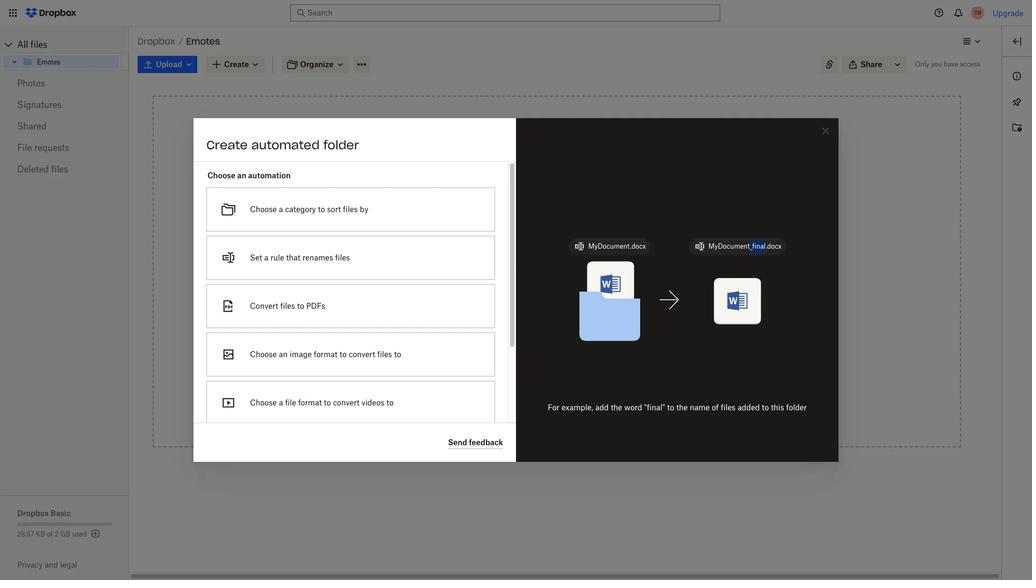 Task type: vqa. For each thing, say whether or not it's contained in the screenshot.
Support on the bottom left
no



Task type: describe. For each thing, give the bounding box(es) containing it.
sort
[[327, 205, 341, 214]]

dropbox / emotes
[[138, 36, 220, 47]]

of inside 'create automated folder' dialog
[[712, 403, 719, 413]]

add inside 'create automated folder' dialog
[[596, 403, 609, 413]]

choose a category to sort files by
[[250, 205, 369, 214]]

dropbox logo - go to the homepage image
[[22, 4, 80, 22]]

you
[[932, 60, 943, 68]]

photos
[[17, 78, 45, 89]]

get more space image
[[89, 528, 102, 541]]

photos link
[[17, 73, 112, 94]]

rule
[[271, 253, 284, 263]]

access this folder from your desktop
[[492, 296, 623, 305]]

files inside 'button'
[[524, 356, 539, 365]]

folder for this
[[535, 296, 556, 305]]

word
[[625, 403, 643, 413]]

only
[[916, 60, 930, 68]]

signatures
[[17, 100, 62, 110]]

share and manage
[[492, 386, 561, 395]]

share for share and manage
[[492, 386, 513, 395]]

drop files here to upload, or use the 'upload' button
[[511, 202, 603, 223]]

for example, add the word "final" to the name of files added to this folder
[[548, 403, 807, 413]]

shared link
[[17, 116, 112, 137]]

request files button
[[468, 350, 647, 372]]

feedback
[[469, 438, 504, 447]]

convert files to pdfs
[[250, 302, 325, 311]]

file
[[17, 143, 32, 153]]

all
[[17, 39, 28, 50]]

privacy and legal
[[17, 561, 77, 570]]

files right renames
[[335, 253, 350, 263]]

request files
[[492, 356, 539, 365]]

drop
[[511, 202, 529, 211]]

for
[[548, 403, 560, 413]]

emotes link
[[22, 55, 119, 68]]

automation
[[248, 171, 291, 180]]

2 vertical spatial folder
[[787, 403, 807, 413]]

import
[[492, 326, 517, 335]]

this inside 'create automated folder' dialog
[[772, 403, 785, 413]]

0 horizontal spatial of
[[47, 531, 53, 539]]

privacy and legal link
[[17, 561, 129, 570]]

create automated folder dialog
[[194, 118, 839, 527]]

mydocument _final .docx
[[709, 242, 782, 250]]

set
[[250, 253, 262, 263]]

choose for choose an automation
[[208, 171, 236, 180]]

choose an automation
[[208, 171, 291, 180]]

upgrade link
[[993, 8, 1024, 17]]

send feedback
[[448, 438, 504, 447]]

that
[[286, 253, 301, 263]]

convert for videos
[[333, 399, 360, 408]]

28.57
[[17, 531, 34, 539]]

choose for choose a file format to convert videos to
[[250, 399, 277, 408]]

all files link
[[17, 36, 129, 53]]

more ways to add content element
[[466, 267, 649, 413]]

the for add
[[677, 403, 688, 413]]

signatures link
[[17, 94, 112, 116]]

/
[[179, 37, 183, 46]]

image
[[290, 350, 312, 359]]

import from google drive
[[492, 326, 584, 335]]

ways
[[531, 268, 549, 278]]

send
[[448, 438, 468, 447]]

deleted files link
[[17, 159, 112, 180]]

1 horizontal spatial the
[[611, 403, 623, 413]]

legal
[[60, 561, 77, 570]]

file requests
[[17, 143, 69, 153]]

choose for choose a category to sort files by
[[250, 205, 277, 214]]

files right convert
[[280, 302, 295, 311]]

convert for files
[[349, 350, 376, 359]]

format for file
[[298, 399, 322, 408]]

desktop
[[595, 296, 623, 305]]

global header element
[[0, 0, 1033, 26]]

"final"
[[645, 403, 666, 413]]

dropbox basic
[[17, 509, 71, 519]]

convert
[[250, 302, 278, 311]]

renames
[[303, 253, 333, 263]]

your
[[577, 296, 593, 305]]

category
[[285, 205, 316, 214]]

by
[[360, 205, 369, 214]]

format for image
[[314, 350, 338, 359]]

upgrade
[[993, 8, 1024, 17]]

28.57 kb of 2 gb used
[[17, 531, 87, 539]]

content
[[576, 268, 605, 278]]

0 vertical spatial emotes
[[186, 36, 220, 47]]

privacy
[[17, 561, 43, 570]]



Task type: locate. For each thing, give the bounding box(es) containing it.
emotes inside all files tree
[[37, 58, 60, 66]]

the left word at the bottom of the page
[[611, 403, 623, 413]]

the left name
[[677, 403, 688, 413]]

name
[[690, 403, 710, 413]]

1 vertical spatial share
[[492, 386, 513, 395]]

folder for automated
[[324, 138, 359, 153]]

from left the your
[[558, 296, 575, 305]]

upload,
[[576, 202, 603, 211]]

request
[[492, 356, 522, 365]]

this inside more ways to add content element
[[520, 296, 533, 305]]

0 vertical spatial from
[[558, 296, 575, 305]]

add right example,
[[596, 403, 609, 413]]

1 vertical spatial a
[[264, 253, 269, 263]]

1 vertical spatial from
[[519, 326, 536, 335]]

1 horizontal spatial from
[[558, 296, 575, 305]]

gb
[[60, 531, 70, 539]]

emotes right /
[[186, 36, 220, 47]]

example,
[[562, 403, 594, 413]]

share for share
[[861, 60, 883, 69]]

requests
[[34, 143, 69, 153]]

0 vertical spatial add
[[561, 268, 574, 278]]

1 vertical spatial add
[[596, 403, 609, 413]]

1 vertical spatial dropbox
[[17, 509, 49, 519]]

files down "file requests" link
[[51, 164, 68, 175]]

'upload'
[[549, 214, 577, 223]]

pdfs
[[306, 302, 325, 311]]

1 horizontal spatial dropbox
[[138, 36, 175, 47]]

emotes down all files
[[37, 58, 60, 66]]

1 vertical spatial folder
[[535, 296, 556, 305]]

1 vertical spatial this
[[772, 403, 785, 413]]

to
[[567, 202, 574, 211], [318, 205, 325, 214], [551, 268, 559, 278], [297, 302, 304, 311], [340, 350, 347, 359], [394, 350, 402, 359], [324, 399, 331, 408], [387, 399, 394, 408], [668, 403, 675, 413], [762, 403, 770, 413]]

mydocument
[[709, 242, 751, 250]]

2 horizontal spatial folder
[[787, 403, 807, 413]]

.docx
[[766, 242, 782, 250]]

choose left image
[[250, 350, 277, 359]]

dropbox up 28.57
[[17, 509, 49, 519]]

and for legal
[[45, 561, 58, 570]]

or
[[512, 214, 519, 223]]

add left content
[[561, 268, 574, 278]]

0 vertical spatial and
[[515, 386, 529, 395]]

0 vertical spatial share
[[861, 60, 883, 69]]

more
[[510, 268, 529, 278]]

0 horizontal spatial from
[[519, 326, 536, 335]]

1 vertical spatial emotes
[[37, 58, 60, 66]]

automated
[[252, 138, 320, 153]]

2
[[55, 531, 59, 539]]

0 vertical spatial convert
[[349, 350, 376, 359]]

added
[[738, 403, 760, 413]]

folder inside more ways to add content element
[[535, 296, 556, 305]]

access
[[492, 296, 518, 305]]

and left legal
[[45, 561, 58, 570]]

0 horizontal spatial dropbox
[[17, 509, 49, 519]]

this right access
[[520, 296, 533, 305]]

an for automation
[[237, 171, 246, 180]]

manage
[[531, 386, 561, 395]]

0 horizontal spatial add
[[561, 268, 574, 278]]

share and manage button
[[468, 380, 647, 402]]

more ways to add content
[[510, 268, 605, 278]]

this right added
[[772, 403, 785, 413]]

this
[[520, 296, 533, 305], [772, 403, 785, 413]]

convert
[[349, 350, 376, 359], [333, 399, 360, 408]]

the inside drop files here to upload, or use the 'upload' button
[[535, 214, 547, 223]]

deleted
[[17, 164, 49, 175]]

0 horizontal spatial and
[[45, 561, 58, 570]]

use
[[521, 214, 533, 223]]

1 vertical spatial of
[[47, 531, 53, 539]]

1 horizontal spatial emotes
[[186, 36, 220, 47]]

an left 'automation'
[[237, 171, 246, 180]]

open details pane image
[[1011, 35, 1024, 48]]

1 horizontal spatial and
[[515, 386, 529, 395]]

the for here
[[535, 214, 547, 223]]

share
[[861, 60, 883, 69], [492, 386, 513, 395]]

files
[[31, 39, 47, 50], [51, 164, 68, 175], [531, 202, 547, 211], [343, 205, 358, 214], [335, 253, 350, 263], [280, 302, 295, 311], [378, 350, 392, 359], [524, 356, 539, 365], [721, 403, 736, 413]]

basic
[[51, 509, 71, 519]]

drive
[[565, 326, 584, 335]]

1 horizontal spatial folder
[[535, 296, 556, 305]]

folder
[[324, 138, 359, 153], [535, 296, 556, 305], [787, 403, 807, 413]]

1 vertical spatial format
[[298, 399, 322, 408]]

0 horizontal spatial the
[[535, 214, 547, 223]]

1 horizontal spatial an
[[279, 350, 288, 359]]

and inside button
[[515, 386, 529, 395]]

0 vertical spatial of
[[712, 403, 719, 413]]

dropbox link
[[138, 34, 175, 48]]

files inside tree
[[31, 39, 47, 50]]

videos
[[362, 399, 385, 408]]

open activity image
[[1011, 122, 1024, 134]]

choose left file
[[250, 399, 277, 408]]

from right import
[[519, 326, 536, 335]]

a left file
[[279, 399, 283, 408]]

2 vertical spatial a
[[279, 399, 283, 408]]

file requests link
[[17, 137, 112, 159]]

1 vertical spatial and
[[45, 561, 58, 570]]

files left by
[[343, 205, 358, 214]]

used
[[72, 531, 87, 539]]

and left manage
[[515, 386, 529, 395]]

dropbox left /
[[138, 36, 175, 47]]

only you have access
[[916, 60, 981, 68]]

files up "use"
[[531, 202, 547, 211]]

1 vertical spatial an
[[279, 350, 288, 359]]

here
[[548, 202, 565, 211]]

files up the videos
[[378, 350, 392, 359]]

1 horizontal spatial add
[[596, 403, 609, 413]]

have
[[945, 60, 959, 68]]

share left only
[[861, 60, 883, 69]]

button
[[579, 214, 603, 223]]

kb
[[36, 531, 45, 539]]

format
[[314, 350, 338, 359], [298, 399, 322, 408]]

all files
[[17, 39, 47, 50]]

_final
[[751, 242, 766, 250]]

share down request
[[492, 386, 513, 395]]

files inside drop files here to upload, or use the 'upload' button
[[531, 202, 547, 211]]

to inside drop files here to upload, or use the 'upload' button
[[567, 202, 574, 211]]

open information panel image
[[1011, 70, 1024, 83]]

file
[[285, 399, 296, 408]]

1 horizontal spatial share
[[861, 60, 883, 69]]

send feedback button
[[448, 437, 504, 450]]

and for manage
[[515, 386, 529, 395]]

the right "use"
[[535, 214, 547, 223]]

0 horizontal spatial this
[[520, 296, 533, 305]]

of right name
[[712, 403, 719, 413]]

format right file
[[298, 399, 322, 408]]

1 horizontal spatial of
[[712, 403, 719, 413]]

all files tree
[[2, 36, 129, 70]]

0 horizontal spatial folder
[[324, 138, 359, 153]]

0 vertical spatial this
[[520, 296, 533, 305]]

choose
[[208, 171, 236, 180], [250, 205, 277, 214], [250, 350, 277, 359], [250, 399, 277, 408]]

0 vertical spatial an
[[237, 171, 246, 180]]

0 vertical spatial dropbox
[[138, 36, 175, 47]]

a right set
[[264, 253, 269, 263]]

choose a file format to convert videos to
[[250, 399, 394, 408]]

choose down 'automation'
[[250, 205, 277, 214]]

create automated folder
[[207, 138, 359, 153]]

files right request
[[524, 356, 539, 365]]

files left added
[[721, 403, 736, 413]]

1 vertical spatial convert
[[333, 399, 360, 408]]

an for image
[[279, 350, 288, 359]]

shared
[[17, 121, 47, 132]]

choose down create at the top left of page
[[208, 171, 236, 180]]

convert up the videos
[[349, 350, 376, 359]]

convert left the videos
[[333, 399, 360, 408]]

files right all
[[31, 39, 47, 50]]

a for category
[[279, 205, 283, 214]]

0 horizontal spatial emotes
[[37, 58, 60, 66]]

and
[[515, 386, 529, 395], [45, 561, 58, 570]]

0 horizontal spatial share
[[492, 386, 513, 395]]

dropbox for dropbox / emotes
[[138, 36, 175, 47]]

access
[[961, 60, 981, 68]]

1 horizontal spatial this
[[772, 403, 785, 413]]

0 vertical spatial a
[[279, 205, 283, 214]]

a for file
[[279, 399, 283, 408]]

from
[[558, 296, 575, 305], [519, 326, 536, 335]]

open pinned items image
[[1011, 96, 1024, 109]]

a for rule
[[264, 253, 269, 263]]

share button
[[843, 56, 889, 73]]

an left image
[[279, 350, 288, 359]]

0 vertical spatial folder
[[324, 138, 359, 153]]

create
[[207, 138, 248, 153]]

google
[[538, 326, 563, 335]]

format right image
[[314, 350, 338, 359]]

of
[[712, 403, 719, 413], [47, 531, 53, 539]]

a left "category"
[[279, 205, 283, 214]]

of left the 2
[[47, 531, 53, 539]]

choose an image format to convert files to
[[250, 350, 402, 359]]

set a rule that renames files
[[250, 253, 350, 263]]

dropbox for dropbox basic
[[17, 509, 49, 519]]

mydocument.docx
[[589, 242, 646, 250]]

0 horizontal spatial an
[[237, 171, 246, 180]]

0 vertical spatial format
[[314, 350, 338, 359]]

2 horizontal spatial the
[[677, 403, 688, 413]]

share inside more ways to add content element
[[492, 386, 513, 395]]

choose for choose an image format to convert files to
[[250, 350, 277, 359]]



